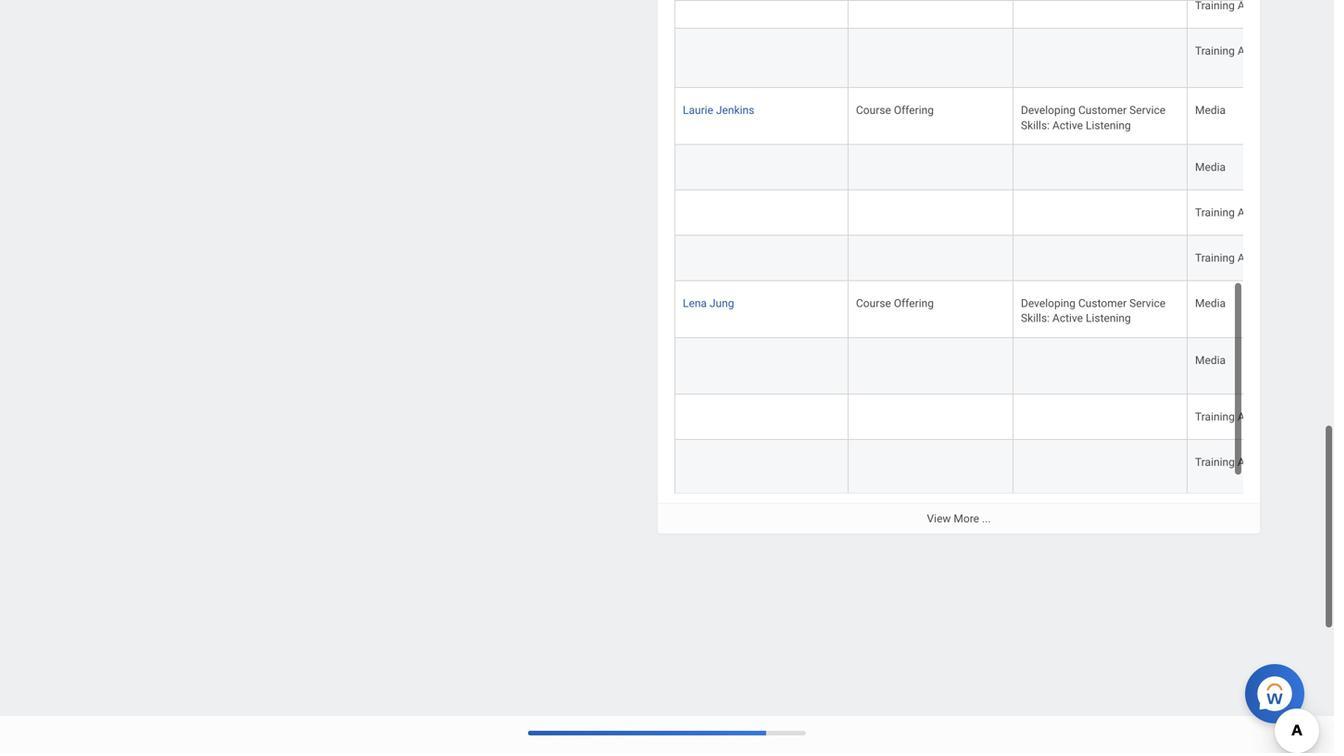 Task type: describe. For each thing, give the bounding box(es) containing it.
2 training activity element from the top
[[1196, 41, 1275, 58]]

more
[[954, 513, 980, 526]]

skills: for jung
[[1021, 312, 1050, 325]]

listening for lena jung
[[1086, 312, 1131, 325]]

course offering element for lena jung
[[856, 293, 934, 310]]

view
[[927, 513, 951, 526]]

row containing lena jung
[[675, 281, 1335, 338]]

...
[[982, 513, 991, 526]]

on the job training (including assessors) element
[[658, 0, 1335, 534]]

customer for lena jung
[[1079, 297, 1127, 310]]

pending
[[111, 704, 151, 717]]

4 media element from the top
[[1196, 350, 1226, 367]]

lena jung link
[[683, 293, 735, 310]]

3 training from the top
[[1196, 252, 1235, 265]]

customer for laurie jenkins
[[1079, 104, 1127, 117]]

approval
[[154, 704, 197, 717]]

2 column header from the left
[[441, 515, 623, 552]]

3 media from the top
[[1196, 297, 1226, 310]]

3 training activity element from the top
[[1196, 202, 1275, 219]]

service for laurie jenkins
[[1130, 104, 1166, 117]]

6 training activity element from the top
[[1196, 452, 1275, 469]]

4 media from the top
[[1196, 354, 1226, 367]]

offering for jenkins
[[894, 104, 934, 117]]

course for jenkins
[[856, 104, 892, 117]]

5 training activity row from the top
[[675, 440, 1335, 497]]

row containing enrolled - pending approval
[[54, 688, 623, 734]]

4 training activity element from the top
[[1196, 248, 1275, 265]]

training activity for fifth training activity element from the top
[[1196, 411, 1275, 424]]

1 column header from the left
[[54, 515, 441, 552]]

1 media from the top
[[1196, 104, 1226, 117]]

2 training from the top
[[1196, 206, 1235, 219]]

1 training activity row from the top
[[675, 29, 1335, 88]]

lena jung
[[683, 297, 735, 310]]

1 media row from the top
[[675, 145, 1335, 190]]

listening for laurie jenkins
[[1086, 119, 1131, 132]]

13
[[591, 704, 603, 717]]

developing for jenkins
[[1021, 104, 1076, 117]]

training activity for 2nd training activity element from the top
[[1196, 45, 1275, 58]]

2 media element from the top
[[1196, 157, 1226, 174]]

4 training from the top
[[1196, 411, 1235, 424]]

-
[[105, 704, 108, 717]]

course offering element for laurie jenkins
[[856, 100, 934, 117]]

2 training activity row from the top
[[675, 190, 1335, 236]]

training activity for third training activity element from the top of the on the job training (including assessors) element
[[1196, 206, 1275, 219]]

5 training activity element from the top
[[1196, 407, 1275, 424]]

course offering for laurie jenkins
[[856, 104, 934, 117]]

developing for jung
[[1021, 297, 1076, 310]]

enrolled - pending approval element
[[62, 700, 197, 717]]

3 media element from the top
[[1196, 293, 1226, 310]]

service for lena jung
[[1130, 297, 1166, 310]]

training activity for 6th training activity element from the top
[[1196, 456, 1275, 469]]

active for laurie jenkins
[[1053, 119, 1084, 132]]



Task type: locate. For each thing, give the bounding box(es) containing it.
course offering
[[856, 104, 934, 117], [856, 297, 934, 310]]

1 developing from the top
[[1021, 104, 1076, 117]]

jenkins
[[716, 104, 755, 117]]

2 media row from the top
[[675, 338, 1335, 395]]

service
[[1130, 104, 1166, 117], [1130, 297, 1166, 310]]

5 training from the top
[[1196, 456, 1235, 469]]

0 vertical spatial skills:
[[1021, 119, 1050, 132]]

1 course offering from the top
[[856, 104, 934, 117]]

laurie
[[683, 104, 714, 117]]

1 vertical spatial offering
[[894, 297, 934, 310]]

2 course from the top
[[856, 297, 892, 310]]

0 vertical spatial course offering element
[[856, 100, 934, 117]]

0 vertical spatial customer
[[1079, 104, 1127, 117]]

offering
[[894, 104, 934, 117], [894, 297, 934, 310]]

2 developing from the top
[[1021, 297, 1076, 310]]

training
[[1196, 45, 1235, 58], [1196, 206, 1235, 219], [1196, 252, 1235, 265], [1196, 411, 1235, 424], [1196, 456, 1235, 469]]

1 customer from the top
[[1079, 104, 1127, 117]]

1 offering from the top
[[894, 104, 934, 117]]

developing customer service skills: active listening for laurie jenkins
[[1021, 104, 1169, 132]]

developing
[[1021, 104, 1076, 117], [1021, 297, 1076, 310]]

0 vertical spatial media row
[[675, 145, 1335, 190]]

cell
[[675, 0, 849, 29], [849, 0, 1014, 29], [1014, 0, 1188, 29], [675, 29, 849, 88], [849, 29, 1014, 88], [1014, 29, 1188, 88], [675, 145, 849, 190], [849, 145, 1014, 190], [1014, 145, 1188, 190], [675, 190, 849, 236], [849, 190, 1014, 236], [1014, 190, 1188, 236], [675, 236, 849, 281], [849, 236, 1014, 281], [1014, 236, 1188, 281], [675, 338, 849, 395], [849, 338, 1014, 395], [1014, 338, 1188, 395], [675, 395, 849, 440], [849, 395, 1014, 440], [1014, 395, 1188, 440], [675, 440, 849, 497], [849, 440, 1014, 497], [1014, 440, 1188, 497], [54, 552, 441, 598], [441, 552, 623, 598], [54, 598, 441, 643], [441, 598, 623, 643], [54, 643, 441, 688], [441, 643, 623, 688], [54, 734, 441, 754], [441, 734, 623, 754]]

0 vertical spatial developing customer service skills: active listening
[[1021, 104, 1169, 132]]

1 media element from the top
[[1196, 100, 1226, 117]]

1 activity from the top
[[1238, 45, 1275, 58]]

training activity element
[[1196, 0, 1275, 12], [1196, 41, 1275, 58], [1196, 202, 1275, 219], [1196, 248, 1275, 265], [1196, 407, 1275, 424], [1196, 452, 1275, 469]]

2 offering from the top
[[894, 297, 934, 310]]

4 training activity row from the top
[[675, 395, 1335, 440]]

3 training activity row from the top
[[675, 236, 1335, 281]]

activity
[[1238, 45, 1275, 58], [1238, 206, 1275, 219], [1238, 252, 1275, 265], [1238, 411, 1275, 424], [1238, 456, 1275, 469]]

0 vertical spatial service
[[1130, 104, 1166, 117]]

skills: for jenkins
[[1021, 119, 1050, 132]]

developing customer service skills: active listening for lena jung
[[1021, 297, 1169, 325]]

developing customer service skills: active listening
[[1021, 104, 1169, 132], [1021, 297, 1169, 325]]

1 vertical spatial media row
[[675, 338, 1335, 395]]

1 vertical spatial course offering element
[[856, 293, 934, 310]]

customer
[[1079, 104, 1127, 117], [1079, 297, 1127, 310]]

5 training activity from the top
[[1196, 456, 1275, 469]]

2 course offering from the top
[[856, 297, 934, 310]]

course offering for lena jung
[[856, 297, 934, 310]]

course offering element
[[856, 100, 934, 117], [856, 293, 934, 310]]

media element
[[1196, 100, 1226, 117], [1196, 157, 1226, 174], [1196, 293, 1226, 310], [1196, 350, 1226, 367]]

1 service from the top
[[1130, 104, 1166, 117]]

training activity for fourth training activity element from the top
[[1196, 252, 1275, 265]]

4 training activity from the top
[[1196, 411, 1275, 424]]

2 training activity from the top
[[1196, 206, 1275, 219]]

view more ...
[[927, 513, 991, 526]]

13 button
[[591, 703, 606, 718]]

1 vertical spatial skills:
[[1021, 312, 1050, 325]]

laurie jenkins
[[683, 104, 755, 117]]

0 vertical spatial course
[[856, 104, 892, 117]]

offering for jung
[[894, 297, 934, 310]]

2 service from the top
[[1130, 297, 1166, 310]]

1 training activity from the top
[[1196, 45, 1275, 58]]

1 vertical spatial active
[[1053, 312, 1084, 325]]

2 developing customer service skills: active listening from the top
[[1021, 297, 1169, 325]]

1 vertical spatial service
[[1130, 297, 1166, 310]]

media
[[1196, 104, 1226, 117], [1196, 161, 1226, 174], [1196, 297, 1226, 310], [1196, 354, 1226, 367]]

1 vertical spatial course
[[856, 297, 892, 310]]

view more ... link
[[658, 503, 1261, 534]]

1 vertical spatial customer
[[1079, 297, 1127, 310]]

enrolled
[[62, 704, 102, 717]]

1 listening from the top
[[1086, 119, 1131, 132]]

enrolled - pending approval
[[62, 704, 197, 717]]

0 vertical spatial offering
[[894, 104, 934, 117]]

2 active from the top
[[1053, 312, 1084, 325]]

active for lena jung
[[1053, 312, 1084, 325]]

1 active from the top
[[1053, 119, 1084, 132]]

1 course from the top
[[856, 104, 892, 117]]

5 activity from the top
[[1238, 456, 1275, 469]]

1 vertical spatial listening
[[1086, 312, 1131, 325]]

1 skills: from the top
[[1021, 119, 1050, 132]]

2 skills: from the top
[[1021, 312, 1050, 325]]

0 vertical spatial listening
[[1086, 119, 1131, 132]]

2 course offering element from the top
[[856, 293, 934, 310]]

course for jung
[[856, 297, 892, 310]]

1 vertical spatial developing
[[1021, 297, 1076, 310]]

1 course offering element from the top
[[856, 100, 934, 117]]

3 activity from the top
[[1238, 252, 1275, 265]]

skills:
[[1021, 119, 1050, 132], [1021, 312, 1050, 325]]

media row
[[675, 145, 1335, 190], [675, 338, 1335, 395]]

0 vertical spatial course offering
[[856, 104, 934, 117]]

training activity row
[[675, 29, 1335, 88], [675, 190, 1335, 236], [675, 236, 1335, 281], [675, 395, 1335, 440], [675, 440, 1335, 497]]

training activity
[[1196, 45, 1275, 58], [1196, 206, 1275, 219], [1196, 252, 1275, 265], [1196, 411, 1275, 424], [1196, 456, 1275, 469]]

jung
[[710, 297, 735, 310]]

active
[[1053, 119, 1084, 132], [1053, 312, 1084, 325]]

column header
[[54, 515, 441, 552], [441, 515, 623, 552]]

2 listening from the top
[[1086, 312, 1131, 325]]

1 training activity element from the top
[[1196, 0, 1275, 12]]

1 vertical spatial course offering
[[856, 297, 934, 310]]

2 activity from the top
[[1238, 206, 1275, 219]]

1 training from the top
[[1196, 45, 1235, 58]]

row
[[675, 0, 1335, 1], [675, 0, 1335, 29], [675, 88, 1335, 145], [675, 281, 1335, 338], [54, 515, 623, 552], [54, 552, 623, 598], [54, 598, 623, 643], [54, 643, 623, 688], [54, 688, 623, 734], [54, 734, 623, 754]]

lena
[[683, 297, 707, 310]]

2 customer from the top
[[1079, 297, 1127, 310]]

0 vertical spatial active
[[1053, 119, 1084, 132]]

course
[[856, 104, 892, 117], [856, 297, 892, 310]]

0 vertical spatial developing
[[1021, 104, 1076, 117]]

1 vertical spatial developing customer service skills: active listening
[[1021, 297, 1169, 325]]

laurie jenkins link
[[683, 100, 755, 117]]

4 activity from the top
[[1238, 411, 1275, 424]]

3 training activity from the top
[[1196, 252, 1275, 265]]

1 developing customer service skills: active listening from the top
[[1021, 104, 1169, 132]]

listening
[[1086, 119, 1131, 132], [1086, 312, 1131, 325]]

row containing laurie jenkins
[[675, 88, 1335, 145]]

2 media from the top
[[1196, 161, 1226, 174]]



Task type: vqa. For each thing, say whether or not it's contained in the screenshot.
6th Training Activity element
yes



